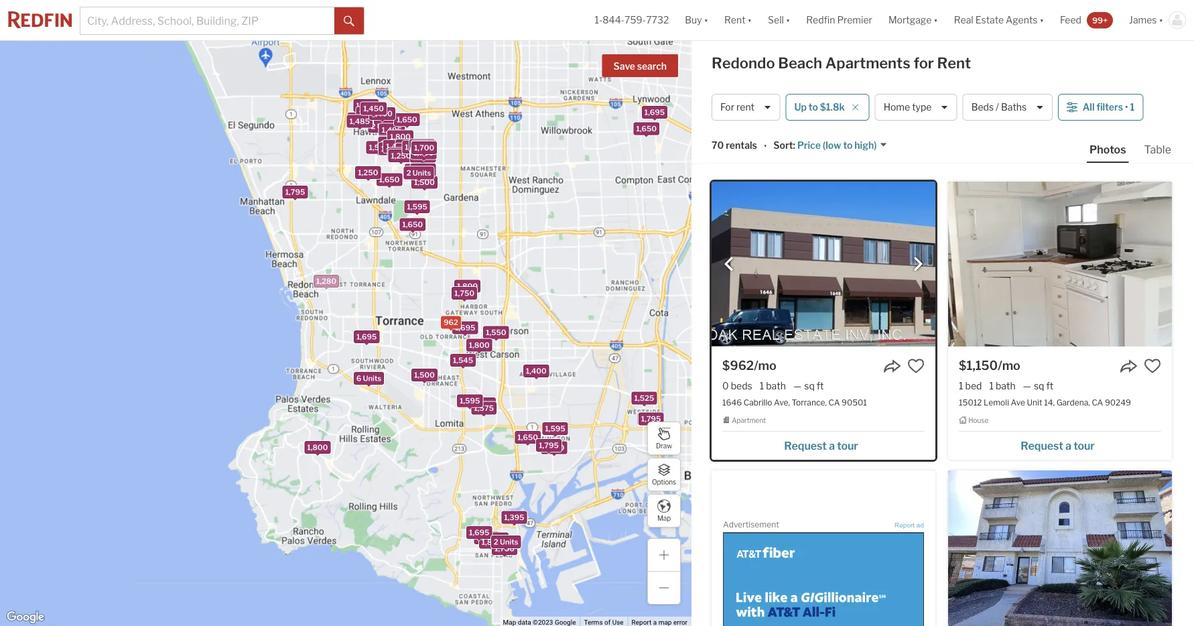 Task type: locate. For each thing, give the bounding box(es) containing it.
6 units
[[357, 374, 382, 383]]

bath up ave,
[[766, 380, 786, 392]]

1 vertical spatial to
[[844, 140, 853, 151]]

2
[[371, 122, 376, 131], [407, 169, 411, 177], [494, 538, 499, 546]]

• inside the 70 rentals •
[[764, 141, 767, 152]]

request a tour down 14,
[[1021, 439, 1095, 452]]

1 ft from the left
[[817, 380, 824, 392]]

2 units down the 1,395
[[494, 538, 519, 546]]

$962
[[723, 358, 754, 373]]

/mo up cabrillo
[[754, 358, 777, 373]]

sq up unit
[[1034, 380, 1045, 392]]

1 right filters
[[1131, 101, 1135, 113]]

tour down gardena,
[[1074, 439, 1095, 452]]

home type button
[[875, 94, 958, 121]]

1 horizontal spatial 1,550
[[486, 328, 507, 337]]

2 ▾ from the left
[[748, 14, 752, 26]]

1,525 up draw button
[[635, 394, 655, 403]]

— sq ft up unit
[[1023, 380, 1054, 392]]

1,800
[[390, 132, 411, 141], [457, 282, 478, 291], [469, 341, 490, 350], [307, 443, 328, 452], [482, 538, 503, 547]]

1 — from the left
[[794, 380, 802, 392]]

▾ for james ▾
[[1160, 14, 1164, 26]]

1 — sq ft from the left
[[794, 380, 824, 392]]

a
[[829, 439, 835, 452], [1066, 439, 1072, 452]]

1,550
[[399, 146, 419, 154], [486, 328, 507, 337]]

▾ right buy
[[704, 14, 709, 26]]

1 horizontal spatial a
[[1066, 439, 1072, 452]]

ft
[[817, 380, 824, 392], [1047, 380, 1054, 392]]

1,450
[[364, 104, 384, 113], [350, 115, 371, 123], [413, 152, 433, 161], [544, 444, 565, 452]]

— up unit
[[1023, 380, 1032, 392]]

2 — sq ft from the left
[[1023, 380, 1054, 392]]

5 ▾ from the left
[[1040, 14, 1045, 26]]

0 horizontal spatial —
[[794, 380, 802, 392]]

1 up lemoli
[[990, 380, 994, 392]]

/mo up the ave
[[998, 358, 1021, 373]]

to right up
[[809, 101, 818, 113]]

1 request a tour from the left
[[785, 439, 859, 452]]

apartment
[[732, 417, 766, 425]]

▾ right james
[[1160, 14, 1164, 26]]

request a tour
[[785, 439, 859, 452], [1021, 439, 1095, 452]]

1 horizontal spatial /mo
[[998, 358, 1021, 373]]

1 bed
[[959, 380, 982, 392]]

0 horizontal spatial 2
[[371, 122, 376, 131]]

2 horizontal spatial 1,595
[[545, 424, 566, 433]]

1 request from the left
[[785, 439, 827, 452]]

photos
[[1090, 143, 1127, 156]]

1 vertical spatial •
[[764, 141, 767, 152]]

request down 15012 lemoli ave unit 14, gardena, ca 90249
[[1021, 439, 1064, 452]]

2 request from the left
[[1021, 439, 1064, 452]]

1,595
[[407, 202, 428, 211], [460, 397, 480, 405], [545, 424, 566, 433]]

2 units
[[371, 122, 396, 131], [407, 169, 431, 177], [494, 538, 519, 546]]

1 vertical spatial 1,550
[[486, 328, 507, 337]]

2 horizontal spatial 2
[[494, 538, 499, 546]]

1 horizontal spatial rent
[[938, 54, 972, 72]]

1,695
[[645, 108, 665, 117], [413, 166, 434, 174], [455, 323, 476, 332], [357, 332, 377, 341], [469, 528, 490, 537]]

rent
[[737, 101, 755, 113]]

1 horizontal spatial sq
[[1034, 380, 1045, 392]]

1 horizontal spatial favorite button checkbox
[[1144, 357, 1162, 375]]

0 vertical spatial 2
[[371, 122, 376, 131]]

1 a from the left
[[829, 439, 835, 452]]

1,525 down 1,485
[[369, 143, 389, 152]]

request down the torrance,
[[785, 439, 827, 452]]

1 horizontal spatial request a tour button
[[959, 434, 1162, 454]]

2 units down 1,445
[[407, 169, 431, 177]]

1,400
[[372, 109, 393, 118], [526, 367, 547, 376]]

for rent button
[[712, 94, 781, 121]]

1 horizontal spatial favorite button image
[[1144, 357, 1162, 375]]

1 horizontal spatial ft
[[1047, 380, 1054, 392]]

mortgage
[[889, 14, 932, 26]]

0 vertical spatial rent
[[725, 14, 746, 26]]

options
[[652, 478, 676, 486]]

buy ▾ button
[[677, 0, 717, 40]]

lemoli
[[984, 397, 1010, 407]]

0 horizontal spatial ca
[[829, 397, 840, 407]]

favorite button image for $1,150 /mo
[[1144, 357, 1162, 375]]

1646 cabrillo ave, torrance, ca 90501
[[723, 397, 867, 407]]

favorite button checkbox for $962 /mo
[[908, 357, 925, 375]]

to right (low
[[844, 140, 853, 151]]

request
[[785, 439, 827, 452], [1021, 439, 1064, 452]]

rent right 'buy ▾'
[[725, 14, 746, 26]]

• right filters
[[1126, 101, 1129, 113]]

— for $1,150 /mo
[[1023, 380, 1032, 392]]

1 horizontal spatial 2
[[407, 169, 411, 177]]

0 horizontal spatial 1,550
[[399, 146, 419, 154]]

ave,
[[774, 397, 790, 407]]

1 /mo from the left
[[754, 358, 777, 373]]

0
[[723, 380, 729, 392]]

3 ▾ from the left
[[786, 14, 791, 26]]

0 horizontal spatial ft
[[817, 380, 824, 392]]

units right 6
[[363, 374, 382, 383]]

ft up 14,
[[1047, 380, 1054, 392]]

0 horizontal spatial 1,525
[[369, 143, 389, 152]]

1,750 up 962
[[455, 289, 475, 298]]

0 horizontal spatial to
[[809, 101, 818, 113]]

0 horizontal spatial 1 bath
[[760, 380, 786, 392]]

favorite button checkbox
[[908, 357, 925, 375], [1144, 357, 1162, 375]]

— sq ft for $962 /mo
[[794, 380, 824, 392]]

1 horizontal spatial —
[[1023, 380, 1032, 392]]

0 horizontal spatial 1,250
[[358, 168, 378, 177]]

2 tour from the left
[[1074, 439, 1095, 452]]

1 vertical spatial 2
[[407, 169, 411, 177]]

1,766
[[477, 534, 497, 542]]

sq for $962 /mo
[[805, 380, 815, 392]]

1 horizontal spatial tour
[[1074, 439, 1095, 452]]

units
[[377, 122, 396, 131], [413, 169, 431, 177], [363, 374, 382, 383], [500, 538, 519, 546]]

2 1 bath from the left
[[990, 380, 1016, 392]]

0 horizontal spatial — sq ft
[[794, 380, 824, 392]]

high)
[[855, 140, 877, 151]]

request for $1,150 /mo
[[1021, 439, 1064, 452]]

15012
[[959, 397, 982, 407]]

1 vertical spatial 1,250
[[358, 168, 378, 177]]

▾ inside dropdown button
[[1040, 14, 1045, 26]]

▾ right sell
[[786, 14, 791, 26]]

6 ▾ from the left
[[1160, 14, 1164, 26]]

• left sort
[[764, 141, 767, 152]]

2 /mo from the left
[[998, 358, 1021, 373]]

▾ left sell
[[748, 14, 752, 26]]

0 vertical spatial 1,525
[[369, 143, 389, 152]]

▾
[[704, 14, 709, 26], [748, 14, 752, 26], [786, 14, 791, 26], [934, 14, 938, 26], [1040, 14, 1045, 26], [1160, 14, 1164, 26]]

0 vertical spatial 1,595
[[407, 202, 428, 211]]

14,
[[1045, 397, 1055, 407]]

rent ▾ button
[[717, 0, 760, 40]]

0 horizontal spatial favorite button image
[[908, 357, 925, 375]]

rent ▾
[[725, 14, 752, 26]]

2 favorite button image from the left
[[1144, 357, 1162, 375]]

request a tour down the torrance,
[[785, 439, 859, 452]]

1,795
[[356, 101, 376, 110], [381, 139, 401, 148], [399, 141, 419, 150], [285, 188, 305, 196], [641, 415, 661, 423], [539, 441, 559, 450]]

map
[[658, 514, 671, 522]]

photo of 1646 cabrillo ave, torrance, ca 90501 image
[[712, 182, 936, 347]]

1 bath for $1,150 /mo
[[990, 380, 1016, 392]]

0 horizontal spatial sq
[[805, 380, 815, 392]]

1 tour from the left
[[837, 439, 859, 452]]

0 vertical spatial 1,400
[[372, 109, 393, 118]]

ca left 90249
[[1092, 397, 1104, 407]]

draw
[[656, 442, 672, 450]]

▾ right the agents
[[1040, 14, 1045, 26]]

2 — from the left
[[1023, 380, 1032, 392]]

1 horizontal spatial •
[[1126, 101, 1129, 113]]

ft up the torrance,
[[817, 380, 824, 392]]

2 ft from the left
[[1047, 380, 1054, 392]]

baths
[[1002, 101, 1027, 113]]

1 horizontal spatial — sq ft
[[1023, 380, 1054, 392]]

to inside up to $1.8k button
[[809, 101, 818, 113]]

1,750 down 1,766
[[495, 544, 515, 553]]

(low
[[823, 140, 842, 151]]

for
[[914, 54, 934, 72]]

0 horizontal spatial request
[[785, 439, 827, 452]]

0 vertical spatial 1,250
[[391, 152, 411, 160]]

type
[[913, 101, 932, 113]]

0 vertical spatial •
[[1126, 101, 1129, 113]]

1 horizontal spatial request
[[1021, 439, 1064, 452]]

1,495
[[382, 126, 402, 134], [386, 142, 406, 151], [391, 150, 411, 159]]

0 horizontal spatial bath
[[766, 380, 786, 392]]

1 horizontal spatial 1 bath
[[990, 380, 1016, 392]]

▾ for sell ▾
[[786, 14, 791, 26]]

1,700
[[414, 144, 435, 152], [414, 148, 434, 157]]

0 horizontal spatial rent
[[725, 14, 746, 26]]

4 ▾ from the left
[[934, 14, 938, 26]]

759-
[[625, 14, 646, 26]]

1 horizontal spatial 1,525
[[635, 394, 655, 403]]

2 vertical spatial 2
[[494, 538, 499, 546]]

save search button
[[602, 54, 678, 77]]

real estate agents ▾ link
[[955, 0, 1045, 40]]

▾ right mortgage
[[934, 14, 938, 26]]

sq up the torrance,
[[805, 380, 815, 392]]

1 horizontal spatial to
[[844, 140, 853, 151]]

0 horizontal spatial request a tour
[[785, 439, 859, 452]]

:
[[793, 140, 796, 151]]

map button
[[648, 494, 681, 528]]

request a tour button down the torrance,
[[723, 434, 925, 454]]

— sq ft for $1,150 /mo
[[1023, 380, 1054, 392]]

favorite button image
[[908, 357, 925, 375], [1144, 357, 1162, 375]]

City, Address, School, Building, ZIP search field
[[80, 7, 335, 34]]

2 bath from the left
[[996, 380, 1016, 392]]

real
[[955, 14, 974, 26]]

tour down "90501"
[[837, 439, 859, 452]]

1 bath
[[760, 380, 786, 392], [990, 380, 1016, 392]]

search
[[637, 61, 667, 72]]

bath
[[766, 380, 786, 392], [996, 380, 1016, 392]]

request a tour button down 14,
[[959, 434, 1162, 454]]

1 ca from the left
[[829, 397, 840, 407]]

0 horizontal spatial favorite button checkbox
[[908, 357, 925, 375]]

bath up lemoli
[[996, 380, 1016, 392]]

2 sq from the left
[[1034, 380, 1045, 392]]

0 vertical spatial to
[[809, 101, 818, 113]]

1 ▾ from the left
[[704, 14, 709, 26]]

▾ for mortgage ▾
[[934, 14, 938, 26]]

0 horizontal spatial a
[[829, 439, 835, 452]]

table
[[1145, 143, 1172, 156]]

1,750 left 1,445
[[381, 138, 401, 147]]

for rent
[[721, 101, 755, 113]]

1 request a tour button from the left
[[723, 434, 925, 454]]

rent right for
[[938, 54, 972, 72]]

1 bath up lemoli
[[990, 380, 1016, 392]]

sq for $1,150 /mo
[[1034, 380, 1045, 392]]

james ▾
[[1130, 14, 1164, 26]]

ca left "90501"
[[829, 397, 840, 407]]

— up 1646 cabrillo ave, torrance, ca 90501
[[794, 380, 802, 392]]

844-
[[603, 14, 625, 26]]

request a tour button for $1,150 /mo
[[959, 434, 1162, 454]]

1,500
[[359, 109, 380, 118], [414, 178, 435, 187], [414, 371, 435, 379], [486, 535, 506, 543]]

feed
[[1061, 14, 1082, 26]]

1,250
[[391, 152, 411, 160], [358, 168, 378, 177]]

2 favorite button checkbox from the left
[[1144, 357, 1162, 375]]

estate
[[976, 14, 1004, 26]]

0 horizontal spatial tour
[[837, 439, 859, 452]]

2 request a tour button from the left
[[959, 434, 1162, 454]]

1 bath up ave,
[[760, 380, 786, 392]]

1,445
[[414, 142, 434, 151]]

2 vertical spatial 2 units
[[494, 538, 519, 546]]

1 sq from the left
[[805, 380, 815, 392]]

0 horizontal spatial /mo
[[754, 358, 777, 373]]

a down 1646 cabrillo ave, torrance, ca 90501
[[829, 439, 835, 452]]

1 favorite button checkbox from the left
[[908, 357, 925, 375]]

0 horizontal spatial 1,595
[[407, 202, 428, 211]]

price (low to high) button
[[796, 139, 888, 152]]

1 bath from the left
[[766, 380, 786, 392]]

1,525
[[369, 143, 389, 152], [635, 394, 655, 403]]

1 horizontal spatial 1,400
[[526, 367, 547, 376]]

units right 1,766
[[500, 538, 519, 546]]

1 favorite button image from the left
[[908, 357, 925, 375]]

unit
[[1027, 397, 1043, 407]]

1 horizontal spatial 1,595
[[460, 397, 480, 405]]

0 horizontal spatial 2 units
[[371, 122, 396, 131]]

0 horizontal spatial request a tour button
[[723, 434, 925, 454]]

• inside "button"
[[1126, 101, 1129, 113]]

2 units up 1,675
[[371, 122, 396, 131]]

sq
[[805, 380, 815, 392], [1034, 380, 1045, 392]]

2 a from the left
[[1066, 439, 1072, 452]]

1 1 bath from the left
[[760, 380, 786, 392]]

— sq ft up the torrance,
[[794, 380, 824, 392]]

sell
[[768, 14, 784, 26]]

favorite button checkbox for $1,150 /mo
[[1144, 357, 1162, 375]]

a down gardena,
[[1066, 439, 1072, 452]]

bath for $962 /mo
[[766, 380, 786, 392]]

0 horizontal spatial •
[[764, 141, 767, 152]]

apartments
[[826, 54, 911, 72]]

beds
[[972, 101, 994, 113]]

1 horizontal spatial 2 units
[[407, 169, 431, 177]]

1 horizontal spatial ca
[[1092, 397, 1104, 407]]

1 horizontal spatial request a tour
[[1021, 439, 1095, 452]]

1,675
[[381, 144, 401, 153]]

2 request a tour from the left
[[1021, 439, 1095, 452]]

1 horizontal spatial bath
[[996, 380, 1016, 392]]

all
[[1083, 101, 1095, 113]]

/mo for $962
[[754, 358, 777, 373]]



Task type: vqa. For each thing, say whether or not it's contained in the screenshot.
1,700
yes



Task type: describe. For each thing, give the bounding box(es) containing it.
1 horizontal spatial 1,250
[[391, 152, 411, 160]]

options button
[[648, 458, 681, 491]]

save
[[614, 61, 636, 72]]

90501
[[842, 397, 867, 407]]

15012 lemoli ave unit 14, gardena, ca 90249
[[959, 397, 1132, 407]]

• for 70 rentals •
[[764, 141, 767, 152]]

1 up cabrillo
[[760, 380, 764, 392]]

1,395
[[504, 513, 525, 522]]

1,600
[[473, 400, 493, 408]]

2 ca from the left
[[1092, 397, 1104, 407]]

beach
[[778, 54, 823, 72]]

mortgage ▾
[[889, 14, 938, 26]]

ad region
[[723, 533, 925, 626]]

2 vertical spatial 1,595
[[545, 424, 566, 433]]

house
[[969, 417, 989, 425]]

request for $962 /mo
[[785, 439, 827, 452]]

▾ for rent ▾
[[748, 14, 752, 26]]

$1,150
[[959, 358, 998, 373]]

1 vertical spatial 1,525
[[635, 394, 655, 403]]

90249
[[1105, 397, 1132, 407]]

7732
[[646, 14, 669, 26]]

units up 1,675
[[377, 122, 396, 131]]

ad
[[917, 522, 925, 529]]

up to $1.8k
[[795, 101, 845, 113]]

rent ▾ button
[[725, 0, 752, 40]]

premier
[[838, 14, 873, 26]]

6
[[357, 374, 362, 383]]

buy ▾
[[685, 14, 709, 26]]

/mo for $1,150
[[998, 358, 1021, 373]]

mortgage ▾ button
[[881, 0, 946, 40]]

up
[[795, 101, 807, 113]]

photo of 14135 doty ave, hawthorne, ca 90250 image
[[949, 470, 1173, 626]]

962
[[444, 318, 458, 327]]

sell ▾ button
[[760, 0, 799, 40]]

next button image
[[912, 258, 925, 271]]

home
[[884, 101, 911, 113]]

redfin premier button
[[799, 0, 881, 40]]

report ad
[[895, 522, 925, 529]]

ft for $1,150 /mo
[[1047, 380, 1054, 392]]

1 inside "button"
[[1131, 101, 1135, 113]]

filters
[[1097, 101, 1124, 113]]

1 left bed
[[959, 380, 964, 392]]

report ad button
[[895, 522, 925, 532]]

— for $962 /mo
[[794, 380, 802, 392]]

1 vertical spatial 1,400
[[526, 367, 547, 376]]

for
[[721, 101, 735, 113]]

sell ▾ button
[[768, 0, 791, 40]]

70
[[712, 140, 724, 151]]

google image
[[3, 609, 48, 626]]

favorite button image for $962 /mo
[[908, 357, 925, 375]]

1,485
[[350, 117, 370, 126]]

redfin premier
[[807, 14, 873, 26]]

a for $1,150 /mo
[[1066, 439, 1072, 452]]

1,280
[[316, 277, 337, 286]]

remove up to $1.8k image
[[852, 103, 860, 111]]

units down 1,445
[[413, 169, 431, 177]]

0 vertical spatial 1,550
[[399, 146, 419, 154]]

draw button
[[648, 422, 681, 455]]

photo of 15012 lemoli ave unit 14, gardena, ca 90249 image
[[949, 182, 1173, 347]]

redondo beach apartments for rent
[[712, 54, 972, 72]]

ft for $962 /mo
[[817, 380, 824, 392]]

$1.8k
[[820, 101, 845, 113]]

redfin
[[807, 14, 836, 26]]

tour for $1,150 /mo
[[1074, 439, 1095, 452]]

price
[[798, 140, 821, 151]]

bath for $1,150 /mo
[[996, 380, 1016, 392]]

▾ for buy ▾
[[704, 14, 709, 26]]

advertisement
[[723, 519, 780, 529]]

/
[[996, 101, 1000, 113]]

bed
[[966, 380, 982, 392]]

1 vertical spatial 1,595
[[460, 397, 480, 405]]

0 horizontal spatial 1,400
[[372, 109, 393, 118]]

request a tour for $962 /mo
[[785, 439, 859, 452]]

1-844-759-7732
[[595, 14, 669, 26]]

beds / baths button
[[963, 94, 1053, 121]]

agents
[[1006, 14, 1038, 26]]

0 vertical spatial 2 units
[[371, 122, 396, 131]]

photos button
[[1087, 142, 1142, 163]]

70 rentals •
[[712, 140, 767, 152]]

1 vertical spatial 2 units
[[407, 169, 431, 177]]

• for all filters • 1
[[1126, 101, 1129, 113]]

ave
[[1011, 397, 1026, 407]]

99+
[[1093, 15, 1108, 25]]

torrance,
[[792, 397, 827, 407]]

sort
[[774, 140, 793, 151]]

james
[[1130, 14, 1158, 26]]

request a tour button for $962 /mo
[[723, 434, 925, 454]]

report
[[895, 522, 915, 529]]

submit search image
[[344, 16, 355, 27]]

tour for $962 /mo
[[837, 439, 859, 452]]

previous button image
[[723, 258, 736, 271]]

beds
[[731, 380, 753, 392]]

all filters • 1 button
[[1058, 94, 1144, 121]]

2 horizontal spatial 2 units
[[494, 538, 519, 546]]

to inside price (low to high) button
[[844, 140, 853, 151]]

0 beds
[[723, 380, 753, 392]]

a for $962 /mo
[[829, 439, 835, 452]]

1-844-759-7732 link
[[595, 14, 669, 26]]

buy ▾ button
[[685, 0, 709, 40]]

real estate agents ▾ button
[[946, 0, 1053, 40]]

1 vertical spatial rent
[[938, 54, 972, 72]]

request a tour for $1,150 /mo
[[1021, 439, 1095, 452]]

save search
[[614, 61, 667, 72]]

1-
[[595, 14, 603, 26]]

1,750 right 1,675
[[405, 143, 425, 151]]

sort :
[[774, 140, 796, 151]]

1,545
[[453, 356, 473, 365]]

map region
[[0, 0, 821, 626]]

mortgage ▾ button
[[889, 0, 938, 40]]

rent inside dropdown button
[[725, 14, 746, 26]]

1,575
[[474, 404, 494, 413]]

gardena,
[[1057, 397, 1091, 407]]

$1,150 /mo
[[959, 358, 1021, 373]]

redondo
[[712, 54, 775, 72]]

all filters • 1
[[1083, 101, 1135, 113]]

1 bath for $962 /mo
[[760, 380, 786, 392]]



